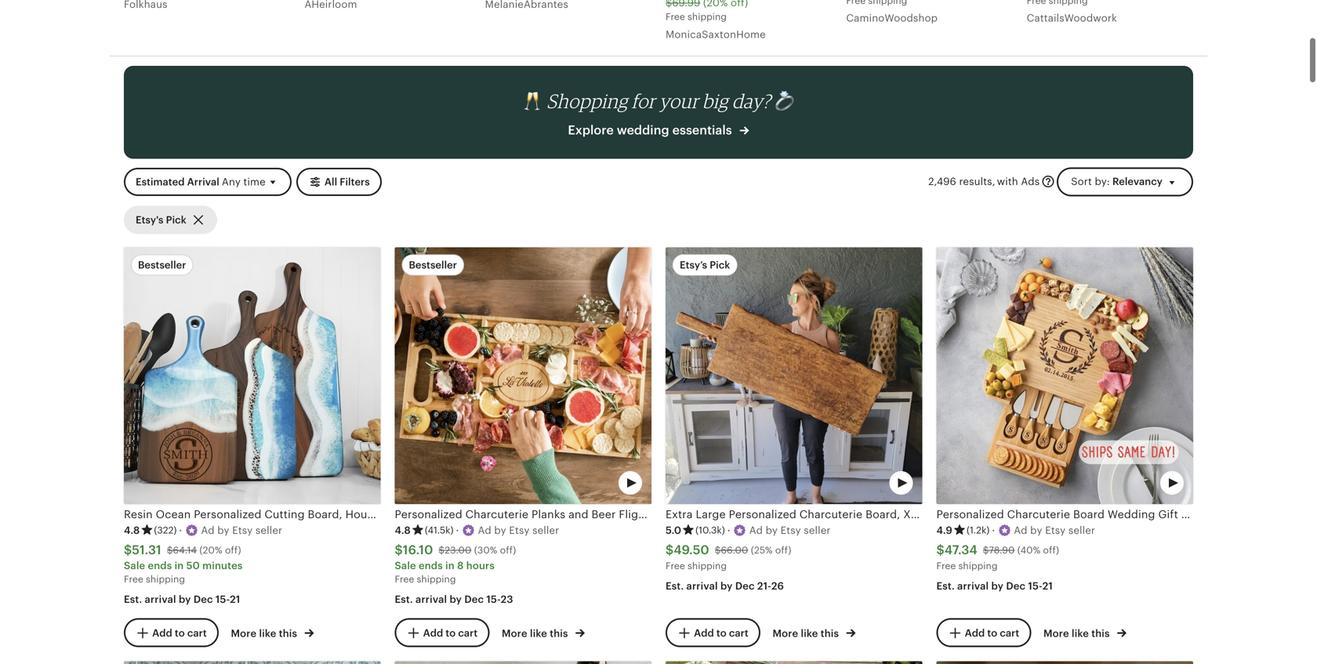 Task type: describe. For each thing, give the bounding box(es) containing it.
minutes
[[202, 560, 243, 571]]

big
[[702, 89, 728, 112]]

personalized charcuterie board set 19pcs cheese board and knife set realtor closing gift custom charcuterie board christmas wedding gift image
[[666, 661, 922, 664]]

47.34
[[944, 543, 977, 557]]

more like this link for 47.34
[[1043, 624, 1126, 641]]

product video element for the charcuterie board personalized christmas gift for couple with handle monogrammed cheese board engagement gift bridal shower gift - 001 image
[[124, 661, 381, 664]]

sale for 51.31
[[124, 560, 145, 571]]

$ 16.10 $ 23.00 (30% off) sale ends in 8 hours free shipping
[[395, 543, 516, 584]]

arrival for 47.34
[[957, 580, 989, 592]]

64.14
[[173, 545, 197, 555]]

add to cart for 51.31
[[152, 627, 207, 639]]

like for 49.50
[[801, 628, 818, 639]]

shipping inside $ 47.34 $ 78.90 (40% off) free shipping
[[958, 560, 998, 571]]

cart for 47.34
[[1000, 627, 1019, 639]]

flights
[[619, 508, 655, 521]]

like for 16.10
[[530, 628, 547, 639]]

$ down '(322)'
[[167, 545, 173, 555]]

this for 49.50
[[821, 628, 839, 639]]

product video element for personalized charcuterie planks and beer flights - 4 styles and gift sets available image
[[395, 248, 651, 504]]

product video element for extra large personalized charcuterie board, xxl grazing table board, meat & cheese board, wedding platter buffet board, huge appetizer board image
[[666, 248, 922, 504]]

shipping inside the $ 16.10 $ 23.00 (30% off) sale ends in 8 hours free shipping
[[417, 574, 456, 584]]

more for 51.31
[[231, 628, 257, 639]]

est. arrival by dec 15-23
[[395, 593, 513, 605]]

more like this for 49.50
[[773, 628, 841, 639]]

21-
[[757, 580, 771, 592]]

add to cart button for 51.31
[[124, 618, 219, 647]]

in for 16.10
[[445, 560, 455, 571]]

16.10
[[403, 543, 433, 557]]

ads
[[1021, 176, 1040, 187]]

etsy's
[[136, 214, 163, 226]]

(1.2k)
[[967, 525, 990, 535]]

available
[[782, 508, 831, 521]]

more for 49.50
[[773, 628, 798, 639]]

pick for etsy's pick
[[710, 259, 730, 271]]

free shipping monicasaxtonhome
[[666, 11, 766, 40]]

15- for 51.31
[[216, 593, 230, 605]]

5.0
[[666, 525, 681, 536]]

free inside free shipping monicasaxtonhome
[[666, 11, 685, 22]]

2,496
[[928, 176, 956, 187]]

4
[[665, 508, 672, 521]]

this for 16.10
[[550, 628, 568, 639]]

🥂
[[523, 89, 542, 112]]

more like this link for 51.31
[[231, 624, 314, 641]]

ends for 51.31
[[148, 560, 172, 571]]

more like this link for 16.10
[[502, 624, 585, 641]]

🥂 shopping for your big day? 💍
[[523, 89, 794, 112]]

add to cart for 47.34
[[965, 627, 1019, 639]]

shipping inside free shipping monicasaxtonhome
[[688, 11, 727, 22]]

beer
[[592, 508, 616, 521]]

shipping inside $ 49.50 $ 66.00 (25% off) free shipping
[[688, 560, 727, 571]]

est. arrival by dec 15-21 for 51.31
[[124, 593, 240, 605]]

this for 47.34
[[1091, 628, 1110, 639]]

personalized
[[395, 508, 462, 521]]

· for 51.31
[[179, 525, 182, 536]]

26
[[771, 580, 784, 592]]

with ads
[[997, 176, 1040, 187]]

by for 49.50
[[720, 580, 733, 592]]

product video element for charcuterie board personalized christmas gift for couple handmade gift personalized cheese board engagement gift bridal shower gift 060 image
[[936, 661, 1193, 664]]

est. for 16.10
[[395, 593, 413, 605]]

estimated arrival any time
[[136, 176, 266, 188]]

etsy's pick link
[[124, 206, 217, 234]]

more like this for 16.10
[[502, 628, 571, 639]]

cattailswoodwork link
[[1027, 0, 1193, 30]]

your
[[659, 89, 698, 112]]

add for 49.50
[[694, 627, 714, 639]]

arrival for 49.50
[[686, 580, 718, 592]]

$ 47.34 $ 78.90 (40% off) free shipping
[[936, 543, 1059, 571]]

monicasaxtonhome
[[666, 29, 766, 40]]

more for 47.34
[[1043, 628, 1069, 639]]

shopping
[[546, 89, 627, 112]]

dec for 51.31
[[194, 593, 213, 605]]

-
[[658, 508, 662, 521]]

by:
[[1095, 176, 1110, 187]]

add to cart for 49.50
[[694, 627, 749, 639]]

more like this for 51.31
[[231, 628, 300, 639]]

$ 49.50 $ 66.00 (25% off) free shipping
[[666, 543, 791, 571]]

free inside $ 51.31 $ 64.14 (20% off) sale ends in 50 minutes free shipping
[[124, 574, 143, 584]]

estimated
[[136, 176, 185, 188]]

for
[[631, 89, 655, 112]]

resin ocean personalized cutting board, housewarming gift for couple, wedding gift, christmas anniversary gift idea, epoxy charcuterie board image
[[124, 248, 381, 504]]

add to cart for 16.10
[[423, 627, 478, 639]]

$ left 64.14
[[124, 543, 132, 557]]

2,496 results,
[[928, 176, 995, 187]]

relevancy
[[1112, 176, 1162, 187]]

charcuterie board personalized christmas gift for couple handmade gift personalized cheese board engagement gift bridal shower gift 060 image
[[936, 661, 1193, 664]]

to for 47.34
[[987, 627, 997, 639]]

wedding
[[617, 123, 669, 137]]

in for 51.31
[[174, 560, 184, 571]]

essentials
[[672, 123, 732, 137]]

charcuterie board personalized christmas gift for couple with handle monogrammed cheese board engagement gift bridal shower gift - 001 image
[[124, 661, 381, 664]]

pick for etsy's pick
[[166, 214, 186, 226]]

dec for 49.50
[[735, 580, 755, 592]]

styles
[[675, 508, 707, 521]]

23.00
[[445, 545, 471, 555]]

with
[[997, 176, 1018, 187]]

49.50
[[674, 543, 709, 557]]

66.00
[[721, 545, 748, 555]]

est. arrival by dec 15-21 for 47.34
[[936, 580, 1053, 592]]

· for 16.10
[[456, 525, 459, 536]]

planks
[[532, 508, 565, 521]]

add to cart button for 49.50
[[666, 618, 760, 647]]

cart for 51.31
[[187, 627, 207, 639]]

more for 16.10
[[502, 628, 527, 639]]

etsy's pick
[[680, 259, 730, 271]]

cattailswoodwork
[[1027, 12, 1117, 24]]

gift
[[733, 508, 753, 521]]

(10.3k)
[[695, 525, 725, 535]]

off) for 47.34
[[1043, 545, 1059, 555]]

caminowoodshop link
[[846, 0, 1013, 30]]

extra large personalized charcuterie board, xxl grazing table board, meat & cheese board, wedding platter buffet board, huge appetizer board image
[[666, 248, 922, 504]]



Task type: locate. For each thing, give the bounding box(es) containing it.
charcuterie
[[465, 508, 529, 521]]

dec left "21-"
[[735, 580, 755, 592]]

more
[[231, 628, 257, 639], [502, 628, 527, 639], [773, 628, 798, 639], [1043, 628, 1069, 639]]

1 more like this from the left
[[231, 628, 300, 639]]

dec for 47.34
[[1006, 580, 1026, 592]]

add to cart button
[[124, 618, 219, 647], [395, 618, 489, 647], [666, 618, 760, 647], [936, 618, 1031, 647]]

3 more like this from the left
[[773, 628, 841, 639]]

dec for 16.10
[[464, 593, 484, 605]]

0 vertical spatial est. arrival by dec 15-21
[[936, 580, 1053, 592]]

by
[[720, 580, 733, 592], [991, 580, 1004, 592], [179, 593, 191, 605], [450, 593, 462, 605]]

more like this up charcuterie board personalized christmas gift for couple handmade gift personalized cheese board engagement gift bridal shower gift 060 image
[[1043, 628, 1112, 639]]

1 like from the left
[[259, 628, 276, 639]]

add to cart button down $ 51.31 $ 64.14 (20% off) sale ends in 50 minutes free shipping
[[124, 618, 219, 647]]

· right (10.3k) on the bottom right
[[727, 525, 730, 536]]

add to cart button down the est. arrival by dec 15-23
[[395, 618, 489, 647]]

by for 47.34
[[991, 580, 1004, 592]]

etsy's
[[680, 259, 707, 271]]

1 this from the left
[[279, 628, 297, 639]]

4 · from the left
[[992, 525, 995, 536]]

2 more from the left
[[502, 628, 527, 639]]

(322)
[[154, 525, 177, 535]]

💍
[[775, 89, 794, 112]]

in
[[174, 560, 184, 571], [445, 560, 455, 571]]

to for 16.10
[[446, 627, 456, 639]]

by down $ 49.50 $ 66.00 (25% off) free shipping
[[720, 580, 733, 592]]

2 in from the left
[[445, 560, 455, 571]]

ends for 16.10
[[419, 560, 443, 571]]

15- down minutes
[[216, 593, 230, 605]]

product video element for "personalized charcuterie board set 19pcs cheese board and knife set realtor closing gift custom charcuterie board christmas wedding gift" image
[[666, 661, 922, 664]]

arrival
[[686, 580, 718, 592], [957, 580, 989, 592], [145, 593, 176, 605], [416, 593, 447, 605]]

more like this up charcuterie board personalized cheese cutting board wedding gift for couples, anniversary gift housewarming gift new home kitchen decor gift 'image'
[[502, 628, 571, 639]]

· for 47.34
[[992, 525, 995, 536]]

3 add to cart button from the left
[[666, 618, 760, 647]]

1 to from the left
[[175, 627, 185, 639]]

2 · from the left
[[456, 525, 459, 536]]

est. for 49.50
[[666, 580, 684, 592]]

off) inside the $ 16.10 $ 23.00 (30% off) sale ends in 8 hours free shipping
[[500, 545, 516, 555]]

free up monicasaxtonhome
[[666, 11, 685, 22]]

like for 51.31
[[259, 628, 276, 639]]

1 more like this link from the left
[[231, 624, 314, 641]]

2 add to cart from the left
[[423, 627, 478, 639]]

4 cart from the left
[[1000, 627, 1019, 639]]

cart
[[187, 627, 207, 639], [458, 627, 478, 639], [729, 627, 749, 639], [1000, 627, 1019, 639]]

4 more like this link from the left
[[1043, 624, 1126, 641]]

sale down the 16.10
[[395, 560, 416, 571]]

2 ends from the left
[[419, 560, 443, 571]]

to for 51.31
[[175, 627, 185, 639]]

and
[[568, 508, 589, 521], [710, 508, 730, 521]]

21 for 47.34
[[1042, 580, 1053, 592]]

2 like from the left
[[530, 628, 547, 639]]

0 vertical spatial 21
[[1042, 580, 1053, 592]]

est. for 47.34
[[936, 580, 955, 592]]

8
[[457, 560, 464, 571]]

personalized charcuterie board wedding gift large cheese board, bridal shower gift, engraved birthday present unique christmas gift image
[[936, 248, 1193, 504]]

3 to from the left
[[716, 627, 727, 639]]

1 in from the left
[[174, 560, 184, 571]]

shipping down 49.50
[[688, 560, 727, 571]]

free inside $ 47.34 $ 78.90 (40% off) free shipping
[[936, 560, 956, 571]]

4 off) from the left
[[1043, 545, 1059, 555]]

15- down hours
[[486, 593, 501, 605]]

to for 49.50
[[716, 627, 727, 639]]

like up charcuterie board personalized christmas gift for couple handmade gift personalized cheese board engagement gift bridal shower gift 060 image
[[1072, 628, 1089, 639]]

sort by: relevancy
[[1071, 176, 1162, 187]]

1 vertical spatial pick
[[710, 259, 730, 271]]

add to cart button for 47.34
[[936, 618, 1031, 647]]

4 more like this from the left
[[1043, 628, 1112, 639]]

4 add to cart button from the left
[[936, 618, 1031, 647]]

in inside $ 51.31 $ 64.14 (20% off) sale ends in 50 minutes free shipping
[[174, 560, 184, 571]]

more like this link up charcuterie board personalized cheese cutting board wedding gift for couples, anniversary gift housewarming gift new home kitchen decor gift 'image'
[[502, 624, 585, 641]]

add to cart button down est. arrival by dec 21-26
[[666, 618, 760, 647]]

this for 51.31
[[279, 628, 297, 639]]

arrival down 47.34
[[957, 580, 989, 592]]

4.8 for 51.31
[[124, 525, 140, 536]]

3 more from the left
[[773, 628, 798, 639]]

all filters button
[[296, 168, 382, 196]]

3 off) from the left
[[775, 545, 791, 555]]

1 horizontal spatial ends
[[419, 560, 443, 571]]

est. arrival by dec 15-21 down 50
[[124, 593, 240, 605]]

$ down (10.3k) on the bottom right
[[715, 545, 721, 555]]

est. arrival by dec 21-26
[[666, 580, 784, 592]]

1 horizontal spatial est. arrival by dec 15-21
[[936, 580, 1053, 592]]

shipping down 51.31
[[146, 574, 185, 584]]

1 off) from the left
[[225, 545, 241, 555]]

like for 47.34
[[1072, 628, 1089, 639]]

free down 47.34
[[936, 560, 956, 571]]

$ down 5.0
[[666, 543, 674, 557]]

15- for 47.34
[[1028, 580, 1042, 592]]

3 · from the left
[[727, 525, 730, 536]]

product video element for personalized charcuterie board wedding gift large cheese board, bridal shower gift, engraved birthday present unique christmas gift image
[[936, 248, 1193, 504]]

cart for 16.10
[[458, 627, 478, 639]]

in left 50
[[174, 560, 184, 571]]

to down the est. arrival by dec 15-23
[[446, 627, 456, 639]]

1 sale from the left
[[124, 560, 145, 571]]

4 this from the left
[[1091, 628, 1110, 639]]

21
[[1042, 580, 1053, 592], [230, 593, 240, 605]]

ends down 51.31
[[148, 560, 172, 571]]

1 horizontal spatial in
[[445, 560, 455, 571]]

1 4.8 from the left
[[124, 525, 140, 536]]

0 horizontal spatial bestseller
[[138, 259, 186, 271]]

2 horizontal spatial 15-
[[1028, 580, 1042, 592]]

free inside the $ 16.10 $ 23.00 (30% off) sale ends in 8 hours free shipping
[[395, 574, 414, 584]]

by for 51.31
[[179, 593, 191, 605]]

free down the 16.10
[[395, 574, 414, 584]]

off) for 49.50
[[775, 545, 791, 555]]

cart down est. arrival by dec 21-26
[[729, 627, 749, 639]]

pick right etsy's
[[166, 214, 186, 226]]

15- down (40%
[[1028, 580, 1042, 592]]

to down $ 47.34 $ 78.90 (40% off) free shipping
[[987, 627, 997, 639]]

· for 49.50
[[727, 525, 730, 536]]

by for 16.10
[[450, 593, 462, 605]]

off) inside $ 49.50 $ 66.00 (25% off) free shipping
[[775, 545, 791, 555]]

to down est. arrival by dec 21-26
[[716, 627, 727, 639]]

results,
[[959, 176, 995, 187]]

4.8 for 16.10
[[395, 525, 411, 536]]

add to cart button down $ 47.34 $ 78.90 (40% off) free shipping
[[936, 618, 1031, 647]]

off) up minutes
[[225, 545, 241, 555]]

1 horizontal spatial and
[[710, 508, 730, 521]]

arrival
[[187, 176, 219, 188]]

2 add to cart button from the left
[[395, 618, 489, 647]]

0 horizontal spatial 21
[[230, 593, 240, 605]]

1 add to cart from the left
[[152, 627, 207, 639]]

sale for 16.10
[[395, 560, 416, 571]]

sale
[[124, 560, 145, 571], [395, 560, 416, 571]]

1 ends from the left
[[148, 560, 172, 571]]

1 add from the left
[[152, 627, 172, 639]]

add to cart down 50
[[152, 627, 207, 639]]

arrival for 16.10
[[416, 593, 447, 605]]

arrival down the $ 16.10 $ 23.00 (30% off) sale ends in 8 hours free shipping
[[416, 593, 447, 605]]

(40%
[[1017, 545, 1041, 555]]

product video element
[[395, 248, 651, 504], [666, 248, 922, 504], [936, 248, 1193, 504], [124, 661, 381, 664], [395, 661, 651, 664], [666, 661, 922, 664], [936, 661, 1193, 664]]

personalized charcuterie planks and beer flights - 4 styles and gift sets available
[[395, 508, 831, 521]]

cart up the charcuterie board personalized christmas gift for couple with handle monogrammed cheese board engagement gift bridal shower gift - 001 image
[[187, 627, 207, 639]]

21 down $ 47.34 $ 78.90 (40% off) free shipping
[[1042, 580, 1053, 592]]

more up charcuterie board personalized christmas gift for couple handmade gift personalized cheese board engagement gift bridal shower gift 060 image
[[1043, 628, 1069, 639]]

more up charcuterie board personalized cheese cutting board wedding gift for couples, anniversary gift housewarming gift new home kitchen decor gift 'image'
[[502, 628, 527, 639]]

more like this for 47.34
[[1043, 628, 1112, 639]]

like up "personalized charcuterie board set 19pcs cheese board and knife set realtor closing gift custom charcuterie board christmas wedding gift" image
[[801, 628, 818, 639]]

3 add to cart from the left
[[694, 627, 749, 639]]

off) for 16.10
[[500, 545, 516, 555]]

2 cart from the left
[[458, 627, 478, 639]]

0 horizontal spatial 4.8
[[124, 525, 140, 536]]

this up "personalized charcuterie board set 19pcs cheese board and knife set realtor closing gift custom charcuterie board christmas wedding gift" image
[[821, 628, 839, 639]]

2 bestseller from the left
[[409, 259, 457, 271]]

off) for 51.31
[[225, 545, 241, 555]]

1 add to cart button from the left
[[124, 618, 219, 647]]

hours
[[466, 560, 495, 571]]

2 to from the left
[[446, 627, 456, 639]]

sale down 51.31
[[124, 560, 145, 571]]

pick
[[166, 214, 186, 226], [710, 259, 730, 271]]

in left 8
[[445, 560, 455, 571]]

4.8 up the 16.10
[[395, 525, 411, 536]]

4.9
[[936, 525, 952, 536]]

51.31
[[132, 543, 161, 557]]

this
[[279, 628, 297, 639], [550, 628, 568, 639], [821, 628, 839, 639], [1091, 628, 1110, 639]]

like up charcuterie board personalized cheese cutting board wedding gift for couples, anniversary gift housewarming gift new home kitchen decor gift 'image'
[[530, 628, 547, 639]]

like up the charcuterie board personalized christmas gift for couple with handle monogrammed cheese board engagement gift bridal shower gift - 001 image
[[259, 628, 276, 639]]

off) inside $ 47.34 $ 78.90 (40% off) free shipping
[[1043, 545, 1059, 555]]

1 horizontal spatial 4.8
[[395, 525, 411, 536]]

and left beer
[[568, 508, 589, 521]]

4 add from the left
[[965, 627, 985, 639]]

add to cart down est. arrival by dec 21-26
[[694, 627, 749, 639]]

1 · from the left
[[179, 525, 182, 536]]

sets
[[756, 508, 779, 521]]

1 horizontal spatial 15-
[[486, 593, 501, 605]]

0 horizontal spatial sale
[[124, 560, 145, 571]]

to down $ 51.31 $ 64.14 (20% off) sale ends in 50 minutes free shipping
[[175, 627, 185, 639]]

more up "personalized charcuterie board set 19pcs cheese board and knife set realtor closing gift custom charcuterie board christmas wedding gift" image
[[773, 628, 798, 639]]

est. down the 16.10
[[395, 593, 413, 605]]

shipping inside $ 51.31 $ 64.14 (20% off) sale ends in 50 minutes free shipping
[[146, 574, 185, 584]]

1 horizontal spatial pick
[[710, 259, 730, 271]]

1 horizontal spatial sale
[[395, 560, 416, 571]]

to
[[175, 627, 185, 639], [446, 627, 456, 639], [716, 627, 727, 639], [987, 627, 997, 639]]

more like this link for 49.50
[[773, 624, 856, 641]]

3 this from the left
[[821, 628, 839, 639]]

by down 8
[[450, 593, 462, 605]]

shipping up the est. arrival by dec 15-23
[[417, 574, 456, 584]]

explore
[[568, 123, 614, 137]]

add
[[152, 627, 172, 639], [423, 627, 443, 639], [694, 627, 714, 639], [965, 627, 985, 639]]

78.90
[[989, 545, 1015, 555]]

0 horizontal spatial 15-
[[216, 593, 230, 605]]

1 more from the left
[[231, 628, 257, 639]]

21 down minutes
[[230, 593, 240, 605]]

cart up charcuterie board personalized christmas gift for couple handmade gift personalized cheese board engagement gift bridal shower gift 060 image
[[1000, 627, 1019, 639]]

like
[[259, 628, 276, 639], [530, 628, 547, 639], [801, 628, 818, 639], [1072, 628, 1089, 639]]

cart for 49.50
[[729, 627, 749, 639]]

3 add from the left
[[694, 627, 714, 639]]

time
[[243, 176, 266, 188]]

2 sale from the left
[[395, 560, 416, 571]]

explore wedding essentials
[[568, 123, 735, 137]]

est.
[[666, 580, 684, 592], [936, 580, 955, 592], [124, 593, 142, 605], [395, 593, 413, 605]]

4.8
[[124, 525, 140, 536], [395, 525, 411, 536]]

2 this from the left
[[550, 628, 568, 639]]

sort
[[1071, 176, 1092, 187]]

more up the charcuterie board personalized christmas gift for couple with handle monogrammed cheese board engagement gift bridal shower gift - 001 image
[[231, 628, 257, 639]]

by down $ 47.34 $ 78.90 (40% off) free shipping
[[991, 580, 1004, 592]]

1 horizontal spatial bestseller
[[409, 259, 457, 271]]

est. down 49.50
[[666, 580, 684, 592]]

free down 49.50
[[666, 560, 685, 571]]

(41.5k)
[[425, 525, 454, 535]]

3 cart from the left
[[729, 627, 749, 639]]

1 horizontal spatial 21
[[1042, 580, 1053, 592]]

2 and from the left
[[710, 508, 730, 521]]

off)
[[225, 545, 241, 555], [500, 545, 516, 555], [775, 545, 791, 555], [1043, 545, 1059, 555]]

pick right the etsy's
[[710, 259, 730, 271]]

free down 51.31
[[124, 574, 143, 584]]

dec down 50
[[194, 593, 213, 605]]

(30%
[[474, 545, 497, 555]]

2 more like this link from the left
[[502, 624, 585, 641]]

add to cart down the est. arrival by dec 15-23
[[423, 627, 478, 639]]

more like this up "personalized charcuterie board set 19pcs cheese board and knife set realtor closing gift custom charcuterie board christmas wedding gift" image
[[773, 628, 841, 639]]

charcuterie board personalized cheese cutting board wedding gift for couples, anniversary gift housewarming gift new home kitchen decor gift image
[[395, 661, 651, 664]]

etsy's pick
[[136, 214, 186, 226]]

2 off) from the left
[[500, 545, 516, 555]]

· right (41.5k) at left bottom
[[456, 525, 459, 536]]

in inside the $ 16.10 $ 23.00 (30% off) sale ends in 8 hours free shipping
[[445, 560, 455, 571]]

0 vertical spatial pick
[[166, 214, 186, 226]]

3 like from the left
[[801, 628, 818, 639]]

free
[[666, 11, 685, 22], [666, 560, 685, 571], [936, 560, 956, 571], [124, 574, 143, 584], [395, 574, 414, 584]]

4 to from the left
[[987, 627, 997, 639]]

more like this link
[[231, 624, 314, 641], [502, 624, 585, 641], [773, 624, 856, 641], [1043, 624, 1126, 641]]

4 add to cart from the left
[[965, 627, 1019, 639]]

21 for 51.31
[[230, 593, 240, 605]]

shipping down 47.34
[[958, 560, 998, 571]]

caminowoodshop
[[846, 12, 938, 24]]

more like this link up "personalized charcuterie board set 19pcs cheese board and knife set realtor closing gift custom charcuterie board christmas wedding gift" image
[[773, 624, 856, 641]]

dec down $ 47.34 $ 78.90 (40% off) free shipping
[[1006, 580, 1026, 592]]

shipping up monicasaxtonhome
[[688, 11, 727, 22]]

cart down the est. arrival by dec 15-23
[[458, 627, 478, 639]]

est. down 51.31
[[124, 593, 142, 605]]

4 like from the left
[[1072, 628, 1089, 639]]

15- for 16.10
[[486, 593, 501, 605]]

est. arrival by dec 15-21 down $ 47.34 $ 78.90 (40% off) free shipping
[[936, 580, 1053, 592]]

add for 47.34
[[965, 627, 985, 639]]

off) right (25%
[[775, 545, 791, 555]]

4 more from the left
[[1043, 628, 1069, 639]]

· right '(322)'
[[179, 525, 182, 536]]

2 more like this from the left
[[502, 628, 571, 639]]

this up the charcuterie board personalized christmas gift for couple with handle monogrammed cheese board engagement gift bridal shower gift - 001 image
[[279, 628, 297, 639]]

sale inside $ 51.31 $ 64.14 (20% off) sale ends in 50 minutes free shipping
[[124, 560, 145, 571]]

2 add from the left
[[423, 627, 443, 639]]

0 horizontal spatial est. arrival by dec 15-21
[[124, 593, 240, 605]]

more like this link up charcuterie board personalized christmas gift for couple handmade gift personalized cheese board engagement gift bridal shower gift 060 image
[[1043, 624, 1126, 641]]

more like this up the charcuterie board personalized christmas gift for couple with handle monogrammed cheese board engagement gift bridal shower gift - 001 image
[[231, 628, 300, 639]]

1 and from the left
[[568, 508, 589, 521]]

0 horizontal spatial in
[[174, 560, 184, 571]]

15-
[[1028, 580, 1042, 592], [216, 593, 230, 605], [486, 593, 501, 605]]

ends inside the $ 16.10 $ 23.00 (30% off) sale ends in 8 hours free shipping
[[419, 560, 443, 571]]

day?
[[732, 89, 771, 112]]

ends inside $ 51.31 $ 64.14 (20% off) sale ends in 50 minutes free shipping
[[148, 560, 172, 571]]

dec left 23
[[464, 593, 484, 605]]

4.8 up 51.31
[[124, 525, 140, 536]]

add to cart down $ 47.34 $ 78.90 (40% off) free shipping
[[965, 627, 1019, 639]]

off) right the (30% on the bottom left of page
[[500, 545, 516, 555]]

0 horizontal spatial pick
[[166, 214, 186, 226]]

arrival for 51.31
[[145, 593, 176, 605]]

this up charcuterie board personalized christmas gift for couple handmade gift personalized cheese board engagement gift bridal shower gift 060 image
[[1091, 628, 1110, 639]]

filters
[[340, 176, 370, 188]]

by down 50
[[179, 593, 191, 605]]

$ 51.31 $ 64.14 (20% off) sale ends in 50 minutes free shipping
[[124, 543, 243, 584]]

$ down (41.5k) at left bottom
[[439, 545, 445, 555]]

this up charcuterie board personalized cheese cutting board wedding gift for couples, anniversary gift housewarming gift new home kitchen decor gift 'image'
[[550, 628, 568, 639]]

1 cart from the left
[[187, 627, 207, 639]]

23
[[501, 593, 513, 605]]

1 bestseller from the left
[[138, 259, 186, 271]]

all filters
[[324, 176, 370, 188]]

est. for 51.31
[[124, 593, 142, 605]]

more like this link up the charcuterie board personalized christmas gift for couple with handle monogrammed cheese board engagement gift bridal shower gift - 001 image
[[231, 624, 314, 641]]

personalized charcuterie planks and beer flights - 4 styles and gift sets available image
[[395, 248, 651, 504]]

2 4.8 from the left
[[395, 525, 411, 536]]

1 vertical spatial 21
[[230, 593, 240, 605]]

add to cart
[[152, 627, 207, 639], [423, 627, 478, 639], [694, 627, 749, 639], [965, 627, 1019, 639]]

1 vertical spatial est. arrival by dec 15-21
[[124, 593, 240, 605]]

$ down 4.9 at the right of the page
[[936, 543, 944, 557]]

· right (1.2k)
[[992, 525, 995, 536]]

and up (10.3k) on the bottom right
[[710, 508, 730, 521]]

$ down personalized
[[395, 543, 403, 557]]

est. arrival by dec 15-21
[[936, 580, 1053, 592], [124, 593, 240, 605]]

0 horizontal spatial ends
[[148, 560, 172, 571]]

arrival down $ 51.31 $ 64.14 (20% off) sale ends in 50 minutes free shipping
[[145, 593, 176, 605]]

off) right (40%
[[1043, 545, 1059, 555]]

0 horizontal spatial and
[[568, 508, 589, 521]]

ends down the 16.10
[[419, 560, 443, 571]]

free inside $ 49.50 $ 66.00 (25% off) free shipping
[[666, 560, 685, 571]]

bestseller
[[138, 259, 186, 271], [409, 259, 457, 271]]

add for 51.31
[[152, 627, 172, 639]]

sale inside the $ 16.10 $ 23.00 (30% off) sale ends in 8 hours free shipping
[[395, 560, 416, 571]]

est. down 47.34
[[936, 580, 955, 592]]

product video element for charcuterie board personalized cheese cutting board wedding gift for couples, anniversary gift housewarming gift new home kitchen decor gift 'image'
[[395, 661, 651, 664]]

arrival down 49.50
[[686, 580, 718, 592]]

all
[[324, 176, 337, 188]]

(25%
[[751, 545, 773, 555]]

ends
[[148, 560, 172, 571], [419, 560, 443, 571]]

shipping
[[688, 11, 727, 22], [688, 560, 727, 571], [958, 560, 998, 571], [146, 574, 185, 584], [417, 574, 456, 584]]

3 more like this link from the left
[[773, 624, 856, 641]]

add for 16.10
[[423, 627, 443, 639]]

off) inside $ 51.31 $ 64.14 (20% off) sale ends in 50 minutes free shipping
[[225, 545, 241, 555]]

add to cart button for 16.10
[[395, 618, 489, 647]]

50
[[186, 560, 200, 571]]

$ down (1.2k)
[[983, 545, 989, 555]]

(20%
[[199, 545, 222, 555]]

any
[[222, 176, 241, 188]]



Task type: vqa. For each thing, say whether or not it's contained in the screenshot.
28.60
no



